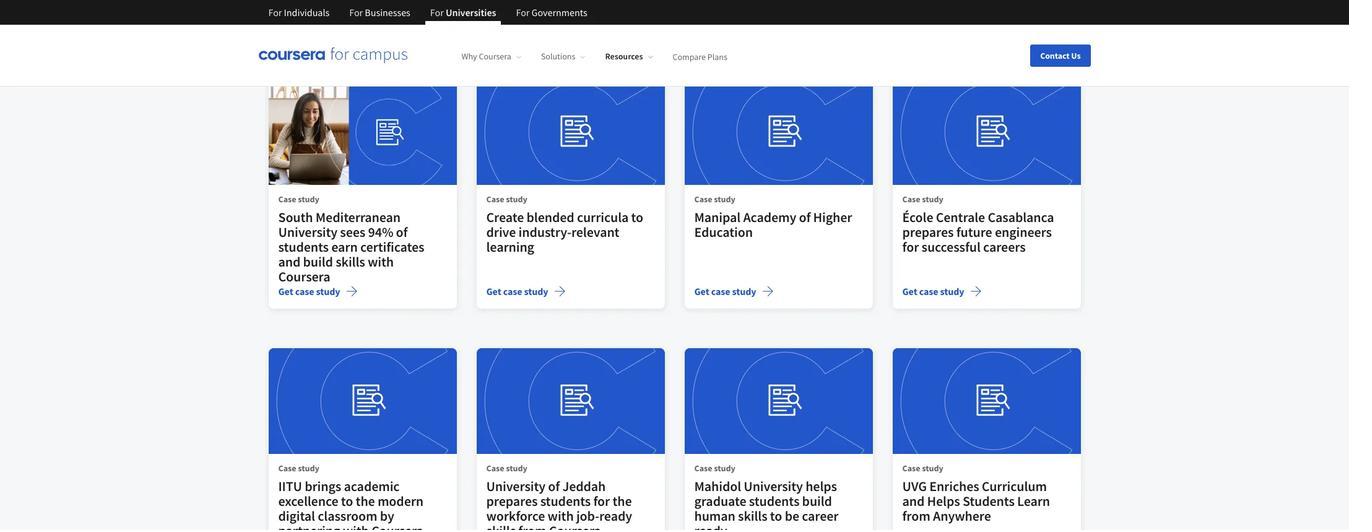 Task type: vqa. For each thing, say whether or not it's contained in the screenshot.
MENU
no



Task type: locate. For each thing, give the bounding box(es) containing it.
future
[[957, 224, 992, 241]]

get for manipal academy of higher education
[[695, 286, 709, 298]]

and down south on the left
[[278, 253, 301, 271]]

1 the from the left
[[356, 493, 375, 510]]

case inside case study manipal academy of higher education
[[695, 194, 712, 205]]

0 vertical spatial build
[[303, 253, 333, 271]]

study inside case study south mediterranean university sees 94% of students earn certificates and build skills with coursera
[[298, 194, 319, 205]]

case inside case study école centrale casablanca prepares future engineers for successful careers
[[903, 194, 921, 205]]

solutions
[[541, 51, 576, 62]]

case for école
[[903, 194, 921, 205]]

case inside case study create blended curricula to drive industry-relevant learning
[[486, 194, 504, 205]]

0 horizontal spatial watch
[[278, 16, 305, 29]]

watch up the why coursera link
[[486, 16, 513, 29]]

case inside case study south mediterranean university sees 94% of students earn certificates and build skills with coursera
[[278, 194, 296, 205]]

2 horizontal spatial university
[[744, 478, 803, 496]]

from
[[903, 508, 931, 525], [519, 523, 547, 531]]

the inside case study university of jeddah prepares students for the workforce with job-ready skills from coursera
[[613, 493, 632, 510]]

ready inside case study university of jeddah prepares students for the workforce with job-ready skills from coursera
[[599, 508, 632, 525]]

1 vertical spatial and
[[903, 493, 925, 510]]

successful
[[922, 239, 981, 256]]

of
[[799, 209, 811, 226], [396, 224, 408, 241], [548, 478, 560, 496]]

case for école centrale casablanca prepares future engineers for successful careers
[[919, 286, 939, 298]]

students for mahidol
[[749, 493, 800, 510]]

build right be
[[802, 493, 832, 510]]

the right job-
[[613, 493, 632, 510]]

build
[[303, 253, 333, 271], [802, 493, 832, 510]]

case for create blended curricula to drive industry-relevant learning
[[503, 286, 522, 298]]

0 horizontal spatial for
[[594, 493, 610, 510]]

coursera for campus image
[[259, 47, 407, 64]]

1 horizontal spatial prepares
[[903, 224, 954, 241]]

university
[[278, 224, 338, 241], [486, 478, 546, 496], [744, 478, 803, 496]]

2 horizontal spatial of
[[799, 209, 811, 226]]

video
[[307, 16, 331, 29], [515, 16, 539, 29]]

1 horizontal spatial watch
[[486, 16, 513, 29]]

to right curricula
[[631, 209, 643, 226]]

with inside case study south mediterranean university sees 94% of students earn certificates and build skills with coursera
[[368, 253, 394, 271]]

for individuals
[[268, 6, 330, 19]]

coursera down modern at bottom left
[[372, 523, 424, 531]]

prepares inside case study école centrale casablanca prepares future engineers for successful careers
[[903, 224, 954, 241]]

2 horizontal spatial skills
[[738, 508, 768, 525]]

case
[[711, 16, 730, 29], [919, 16, 939, 29], [295, 286, 314, 298], [503, 286, 522, 298], [711, 286, 730, 298], [919, 286, 939, 298]]

get case study link
[[685, 0, 873, 40], [893, 0, 1081, 40]]

case up create on the left top of the page
[[486, 194, 504, 205]]

and left helps at the right of page
[[903, 493, 925, 510]]

helps
[[806, 478, 837, 496]]

get case study for école centrale casablanca prepares future engineers for successful careers
[[903, 286, 965, 298]]

1 horizontal spatial ready
[[695, 523, 727, 531]]

get case study for create blended curricula to drive industry-relevant learning
[[486, 286, 548, 298]]

case up uvg
[[903, 463, 921, 475]]

students
[[278, 239, 329, 256], [540, 493, 591, 510], [749, 493, 800, 510]]

for left individuals
[[268, 6, 282, 19]]

get case study
[[695, 16, 756, 29], [903, 16, 965, 29], [278, 286, 340, 298], [486, 286, 548, 298], [695, 286, 756, 298], [903, 286, 965, 298]]

manipal
[[695, 209, 741, 226]]

1 for from the left
[[268, 6, 282, 19]]

watch video up coursera for campus image
[[278, 16, 331, 29]]

0 horizontal spatial from
[[519, 523, 547, 531]]

watch video button for first watch video link from the left
[[278, 15, 348, 30]]

coursera right why
[[479, 51, 511, 62]]

blended
[[527, 209, 574, 226]]

prepares inside case study university of jeddah prepares students for the workforce with job-ready skills from coursera
[[486, 493, 538, 510]]

case for manipal academy of higher education
[[711, 286, 730, 298]]

1 horizontal spatial from
[[903, 508, 931, 525]]

1 horizontal spatial build
[[802, 493, 832, 510]]

education
[[695, 224, 753, 241]]

1 video from the left
[[307, 16, 331, 29]]

to inside case study iitu brings academic excellence to the modern digital classroom by partnering with coursera
[[341, 493, 353, 510]]

prepares
[[903, 224, 954, 241], [486, 493, 538, 510]]

skills inside case study university of jeddah prepares students for the workforce with job-ready skills from coursera
[[486, 523, 516, 531]]

0 vertical spatial for
[[903, 239, 919, 256]]

study inside case study manipal academy of higher education
[[714, 194, 736, 205]]

case study resource card image for university of jeddah prepares students for the workforce with job-ready skills from coursera
[[477, 349, 665, 455]]

4 for from the left
[[516, 6, 530, 19]]

1 vertical spatial prepares
[[486, 493, 538, 510]]

for universities
[[430, 6, 496, 19]]

jeddah
[[563, 478, 606, 496]]

skills
[[336, 253, 365, 271], [738, 508, 768, 525], [486, 523, 516, 531]]

0 horizontal spatial build
[[303, 253, 333, 271]]

for left businesses
[[349, 6, 363, 19]]

0 horizontal spatial video
[[307, 16, 331, 29]]

with inside case study iitu brings academic excellence to the modern digital classroom by partnering with coursera
[[343, 523, 369, 531]]

2 horizontal spatial students
[[749, 493, 800, 510]]

coursera
[[479, 51, 511, 62], [278, 268, 330, 286], [372, 523, 424, 531], [549, 523, 601, 531]]

case inside case study university of jeddah prepares students for the workforce with job-ready skills from coursera
[[486, 463, 504, 475]]

1 watch video from the left
[[278, 16, 331, 29]]

for for businesses
[[349, 6, 363, 19]]

university inside case study university of jeddah prepares students for the workforce with job-ready skills from coursera
[[486, 478, 546, 496]]

get case study button for create blended curricula to drive industry-relevant learning
[[486, 284, 566, 299]]

case for manipal
[[695, 194, 712, 205]]

case study resource card image for uvg enriches curriculum and helps students learn from anywhere
[[893, 349, 1081, 455]]

watch video link
[[268, 0, 457, 40], [477, 0, 665, 40]]

individuals
[[284, 6, 330, 19]]

students inside case study mahidol university helps graduate students build human skills to be career ready
[[749, 493, 800, 510]]

case for university
[[486, 463, 504, 475]]

1 horizontal spatial video
[[515, 16, 539, 29]]

build inside case study south mediterranean university sees 94% of students earn certificates and build skills with coursera
[[303, 253, 333, 271]]

for left universities
[[430, 6, 444, 19]]

human
[[695, 508, 736, 525]]

case up iitu
[[278, 463, 296, 475]]

south
[[278, 209, 313, 226]]

with left job-
[[548, 508, 574, 525]]

case study resource card image
[[477, 79, 665, 185], [685, 79, 873, 185], [893, 79, 1081, 185], [268, 349, 457, 455], [477, 349, 665, 455], [685, 349, 873, 455], [893, 349, 1081, 455]]

case for uvg
[[903, 463, 921, 475]]

1 vertical spatial for
[[594, 493, 610, 510]]

case study resource card image for mahidol university helps graduate students build human skills to be career ready
[[685, 349, 873, 455]]

watch video button
[[278, 15, 348, 30], [486, 15, 556, 30]]

get
[[695, 16, 709, 29], [903, 16, 918, 29], [278, 286, 293, 298], [486, 286, 501, 298], [695, 286, 709, 298], [903, 286, 918, 298]]

engineers
[[995, 224, 1052, 241]]

of left higher
[[799, 209, 811, 226]]

watch
[[278, 16, 305, 29], [486, 16, 513, 29]]

1 watch video button from the left
[[278, 15, 348, 30]]

watch video button up coursera for campus image
[[278, 15, 348, 30]]

0 horizontal spatial the
[[356, 493, 375, 510]]

1 horizontal spatial and
[[903, 493, 925, 510]]

1 horizontal spatial of
[[548, 478, 560, 496]]

3 for from the left
[[430, 6, 444, 19]]

0 horizontal spatial watch video link
[[268, 0, 457, 40]]

case study uvg enriches curriculum and helps students learn from anywhere
[[903, 463, 1050, 525]]

1 horizontal spatial students
[[540, 493, 591, 510]]

from inside case study uvg enriches curriculum and helps students learn from anywhere
[[903, 508, 931, 525]]

higher
[[813, 209, 852, 226]]

coursera inside case study south mediterranean university sees 94% of students earn certificates and build skills with coursera
[[278, 268, 330, 286]]

build down south on the left
[[303, 253, 333, 271]]

university inside case study south mediterranean university sees 94% of students earn certificates and build skills with coursera
[[278, 224, 338, 241]]

university up workforce
[[486, 478, 546, 496]]

watch video link up coursera for campus image
[[268, 0, 457, 40]]

case study create blended curricula to drive industry-relevant learning
[[486, 194, 643, 256]]

students inside case study south mediterranean university sees 94% of students earn certificates and build skills with coursera
[[278, 239, 329, 256]]

study
[[732, 16, 756, 29], [940, 16, 965, 29], [298, 194, 319, 205], [506, 194, 528, 205], [714, 194, 736, 205], [922, 194, 944, 205], [316, 286, 340, 298], [524, 286, 548, 298], [732, 286, 756, 298], [940, 286, 965, 298], [298, 463, 319, 475], [506, 463, 528, 475], [714, 463, 736, 475], [922, 463, 944, 475]]

2 watch video button from the left
[[486, 15, 556, 30]]

0 horizontal spatial ready
[[599, 508, 632, 525]]

university left sees
[[278, 224, 338, 241]]

certificates
[[360, 239, 424, 256]]

1 horizontal spatial watch video link
[[477, 0, 665, 40]]

case study resource card image for école centrale casablanca prepares future engineers for successful careers
[[893, 79, 1081, 185]]

graduate
[[695, 493, 747, 510]]

businesses
[[365, 6, 410, 19]]

watch video link up solutions link
[[477, 0, 665, 40]]

0 horizontal spatial watch video
[[278, 16, 331, 29]]

for left governments
[[516, 6, 530, 19]]

why
[[462, 51, 477, 62]]

0 horizontal spatial university
[[278, 224, 338, 241]]

1 horizontal spatial for
[[903, 239, 919, 256]]

coursera down jeddah
[[549, 523, 601, 531]]

1 vertical spatial build
[[802, 493, 832, 510]]

why coursera link
[[462, 51, 521, 62]]

study inside case study create blended curricula to drive industry-relevant learning
[[506, 194, 528, 205]]

2 video from the left
[[515, 16, 539, 29]]

compare
[[673, 51, 706, 62]]

0 horizontal spatial of
[[396, 224, 408, 241]]

1 horizontal spatial watch video
[[486, 16, 539, 29]]

0 horizontal spatial students
[[278, 239, 329, 256]]

1 horizontal spatial university
[[486, 478, 546, 496]]

ready down the graduate
[[695, 523, 727, 531]]

1 horizontal spatial watch video button
[[486, 15, 556, 30]]

to left be
[[770, 508, 782, 525]]

of right 94%
[[396, 224, 408, 241]]

ready inside case study mahidol university helps graduate students build human skills to be career ready
[[695, 523, 727, 531]]

ready
[[599, 508, 632, 525], [695, 523, 727, 531]]

watch up coursera for campus image
[[278, 16, 305, 29]]

0 horizontal spatial to
[[341, 493, 353, 510]]

compare plans
[[673, 51, 728, 62]]

1 horizontal spatial the
[[613, 493, 632, 510]]

and inside case study south mediterranean university sees 94% of students earn certificates and build skills with coursera
[[278, 253, 301, 271]]

of inside case study university of jeddah prepares students for the workforce with job-ready skills from coursera
[[548, 478, 560, 496]]

2 watch video link from the left
[[477, 0, 665, 40]]

prepares for university
[[486, 493, 538, 510]]

sees
[[340, 224, 366, 241]]

mahidol
[[695, 478, 741, 496]]

university up be
[[744, 478, 803, 496]]

case up south on the left
[[278, 194, 296, 205]]

watch video up the why coursera link
[[486, 16, 539, 29]]

coursera down south on the left
[[278, 268, 330, 286]]

of left jeddah
[[548, 478, 560, 496]]

0 horizontal spatial watch video button
[[278, 15, 348, 30]]

with
[[368, 253, 394, 271], [548, 508, 574, 525], [343, 523, 369, 531]]

1 horizontal spatial skills
[[486, 523, 516, 531]]

watch video button up the why coursera link
[[486, 15, 556, 30]]

from down uvg
[[903, 508, 931, 525]]

video up the why coursera link
[[515, 16, 539, 29]]

0 horizontal spatial prepares
[[486, 493, 538, 510]]

case inside case study mahidol university helps graduate students build human skills to be career ready
[[695, 463, 712, 475]]

watch video button for 2nd watch video link
[[486, 15, 556, 30]]

case up the mahidol
[[695, 463, 712, 475]]

to inside case study mahidol university helps graduate students build human skills to be career ready
[[770, 508, 782, 525]]

1 horizontal spatial to
[[631, 209, 643, 226]]

case for south mediterranean university sees 94% of students earn certificates and build skills with coursera
[[295, 286, 314, 298]]

case
[[278, 194, 296, 205], [486, 194, 504, 205], [695, 194, 712, 205], [903, 194, 921, 205], [278, 463, 296, 475], [486, 463, 504, 475], [695, 463, 712, 475], [903, 463, 921, 475]]

2 for from the left
[[349, 6, 363, 19]]

1 horizontal spatial get case study link
[[893, 0, 1081, 40]]

university inside case study mahidol university helps graduate students build human skills to be career ready
[[744, 478, 803, 496]]

get case study button for south mediterranean university sees 94% of students earn certificates and build skills with coursera
[[278, 284, 358, 299]]

with left by
[[343, 523, 369, 531]]

case up école
[[903, 194, 921, 205]]

to right excellence
[[341, 493, 353, 510]]

video up coursera for campus image
[[307, 16, 331, 29]]

2 horizontal spatial to
[[770, 508, 782, 525]]

get case study button
[[695, 15, 774, 30], [903, 15, 982, 30], [278, 284, 358, 299], [486, 284, 566, 299], [695, 284, 774, 299], [903, 284, 982, 299]]

coursera inside case study iitu brings academic excellence to the modern digital classroom by partnering with coursera
[[372, 523, 424, 531]]

compare plans link
[[673, 51, 728, 62]]

case up workforce
[[486, 463, 504, 475]]

0 vertical spatial and
[[278, 253, 301, 271]]

get case study for manipal academy of higher education
[[695, 286, 756, 298]]

skills inside case study south mediterranean university sees 94% of students earn certificates and build skills with coursera
[[336, 253, 365, 271]]

get for create blended curricula to drive industry-relevant learning
[[486, 286, 501, 298]]

for for individuals
[[268, 6, 282, 19]]

case up manipal
[[695, 194, 712, 205]]

get for école centrale casablanca prepares future engineers for successful careers
[[903, 286, 918, 298]]

ready down jeddah
[[599, 508, 632, 525]]

classroom
[[318, 508, 377, 525]]

2 the from the left
[[613, 493, 632, 510]]

0 horizontal spatial and
[[278, 253, 301, 271]]

by
[[380, 508, 394, 525]]

2 get case study link from the left
[[893, 0, 1081, 40]]

students inside case study university of jeddah prepares students for the workforce with job-ready skills from coursera
[[540, 493, 591, 510]]

video for first watch video link from the left
[[307, 16, 331, 29]]

helps
[[927, 493, 960, 510]]

create
[[486, 209, 524, 226]]

case inside case study uvg enriches curriculum and helps students learn from anywhere
[[903, 463, 921, 475]]

with down 94%
[[368, 253, 394, 271]]

video for 2nd watch video link
[[515, 16, 539, 29]]

0 horizontal spatial skills
[[336, 253, 365, 271]]

and inside case study uvg enriches curriculum and helps students learn from anywhere
[[903, 493, 925, 510]]

watch video
[[278, 16, 331, 29], [486, 16, 539, 29]]

study inside case study university of jeddah prepares students for the workforce with job-ready skills from coursera
[[506, 463, 528, 475]]

0 horizontal spatial get case study link
[[685, 0, 873, 40]]

the
[[356, 493, 375, 510], [613, 493, 632, 510]]

the left by
[[356, 493, 375, 510]]

and
[[278, 253, 301, 271], [903, 493, 925, 510]]

case inside case study iitu brings academic excellence to the modern digital classroom by partnering with coursera
[[278, 463, 296, 475]]

for
[[903, 239, 919, 256], [594, 493, 610, 510]]

contact us
[[1040, 50, 1081, 61]]

from left job-
[[519, 523, 547, 531]]

0 vertical spatial prepares
[[903, 224, 954, 241]]



Task type: describe. For each thing, give the bounding box(es) containing it.
case for south
[[278, 194, 296, 205]]

skills for build
[[336, 253, 365, 271]]

case for create
[[486, 194, 504, 205]]

solutions link
[[541, 51, 585, 62]]

learn
[[1017, 493, 1050, 510]]

workforce
[[486, 508, 545, 525]]

for governments
[[516, 6, 587, 19]]

case study resource card image for iitu brings academic excellence to the modern digital classroom by partnering with coursera
[[268, 349, 457, 455]]

of inside case study south mediterranean university sees 94% of students earn certificates and build skills with coursera
[[396, 224, 408, 241]]

resources
[[605, 51, 643, 62]]

mediterranean
[[316, 209, 401, 226]]

case study resource card image for create blended curricula to drive industry-relevant learning
[[477, 79, 665, 185]]

for inside case study école centrale casablanca prepares future engineers for successful careers
[[903, 239, 919, 256]]

case study manipal academy of higher education
[[695, 194, 852, 241]]

the inside case study iitu brings academic excellence to the modern digital classroom by partnering with coursera
[[356, 493, 375, 510]]

students for university
[[540, 493, 591, 510]]

case study mahidol university helps graduate students build human skills to be career ready
[[695, 463, 839, 531]]

study inside case study uvg enriches curriculum and helps students learn from anywhere
[[922, 463, 944, 475]]

case study south mediterranean university sees 94% of students earn certificates and build skills with coursera
[[278, 194, 424, 286]]

skills inside case study mahidol university helps graduate students build human skills to be career ready
[[738, 508, 768, 525]]

contact us button
[[1031, 44, 1091, 67]]

anywhere
[[933, 508, 991, 525]]

governments
[[532, 6, 587, 19]]

for inside case study university of jeddah prepares students for the workforce with job-ready skills from coursera
[[594, 493, 610, 510]]

1 watch from the left
[[278, 16, 305, 29]]

case study iitu brings academic excellence to the modern digital classroom by partnering with coursera
[[278, 463, 424, 531]]

for businesses
[[349, 6, 410, 19]]

universities
[[446, 6, 496, 19]]

94%
[[368, 224, 393, 241]]

plans
[[708, 51, 728, 62]]

uvg
[[903, 478, 927, 496]]

for for governments
[[516, 6, 530, 19]]

why coursera
[[462, 51, 511, 62]]

centrale
[[936, 209, 985, 226]]

study inside case study iitu brings academic excellence to the modern digital classroom by partnering with coursera
[[298, 463, 319, 475]]

iitu
[[278, 478, 302, 496]]

south mediterranean university sees 94 of students earn certificates and image
[[268, 79, 457, 185]]

coursera inside case study university of jeddah prepares students for the workforce with job-ready skills from coursera
[[549, 523, 601, 531]]

enriches
[[930, 478, 979, 496]]

1 watch video link from the left
[[268, 0, 457, 40]]

case for iitu
[[278, 463, 296, 475]]

of inside case study manipal academy of higher education
[[799, 209, 811, 226]]

study inside case study mahidol university helps graduate students build human skills to be career ready
[[714, 463, 736, 475]]

prepares for école
[[903, 224, 954, 241]]

curricula
[[577, 209, 629, 226]]

resources link
[[605, 51, 653, 62]]

digital
[[278, 508, 315, 525]]

partnering
[[278, 523, 340, 531]]

with inside case study university of jeddah prepares students for the workforce with job-ready skills from coursera
[[548, 508, 574, 525]]

study inside case study école centrale casablanca prepares future engineers for successful careers
[[922, 194, 944, 205]]

2 watch video from the left
[[486, 16, 539, 29]]

contact
[[1040, 50, 1070, 61]]

case study resource card image for manipal academy of higher education
[[685, 79, 873, 185]]

us
[[1072, 50, 1081, 61]]

for for universities
[[430, 6, 444, 19]]

industry-
[[519, 224, 572, 241]]

casablanca
[[988, 209, 1054, 226]]

careers
[[983, 239, 1026, 256]]

1 get case study link from the left
[[685, 0, 873, 40]]

be
[[785, 508, 799, 525]]

2 watch from the left
[[486, 16, 513, 29]]

relevant
[[572, 224, 620, 241]]

learning
[[486, 239, 534, 256]]

academic
[[344, 478, 400, 496]]

banner navigation
[[259, 0, 597, 25]]

modern
[[378, 493, 424, 510]]

case study école centrale casablanca prepares future engineers for successful careers
[[903, 194, 1054, 256]]

students
[[963, 493, 1015, 510]]

case for mahidol
[[695, 463, 712, 475]]

career
[[802, 508, 839, 525]]

skills for ready
[[486, 523, 516, 531]]

earn
[[331, 239, 358, 256]]

from inside case study university of jeddah prepares students for the workforce with job-ready skills from coursera
[[519, 523, 547, 531]]

get case study button for manipal academy of higher education
[[695, 284, 774, 299]]

curriculum
[[982, 478, 1047, 496]]

case study university of jeddah prepares students for the workforce with job-ready skills from coursera
[[486, 463, 632, 531]]

get for south mediterranean university sees 94% of students earn certificates and build skills with coursera
[[278, 286, 293, 298]]

école
[[903, 209, 934, 226]]

academy
[[743, 209, 797, 226]]

build inside case study mahidol university helps graduate students build human skills to be career ready
[[802, 493, 832, 510]]

get case study button for école centrale casablanca prepares future engineers for successful careers
[[903, 284, 982, 299]]

job-
[[577, 508, 599, 525]]

get case study for south mediterranean university sees 94% of students earn certificates and build skills with coursera
[[278, 286, 340, 298]]

brings
[[305, 478, 341, 496]]

to inside case study create blended curricula to drive industry-relevant learning
[[631, 209, 643, 226]]

excellence
[[278, 493, 338, 510]]

drive
[[486, 224, 516, 241]]



